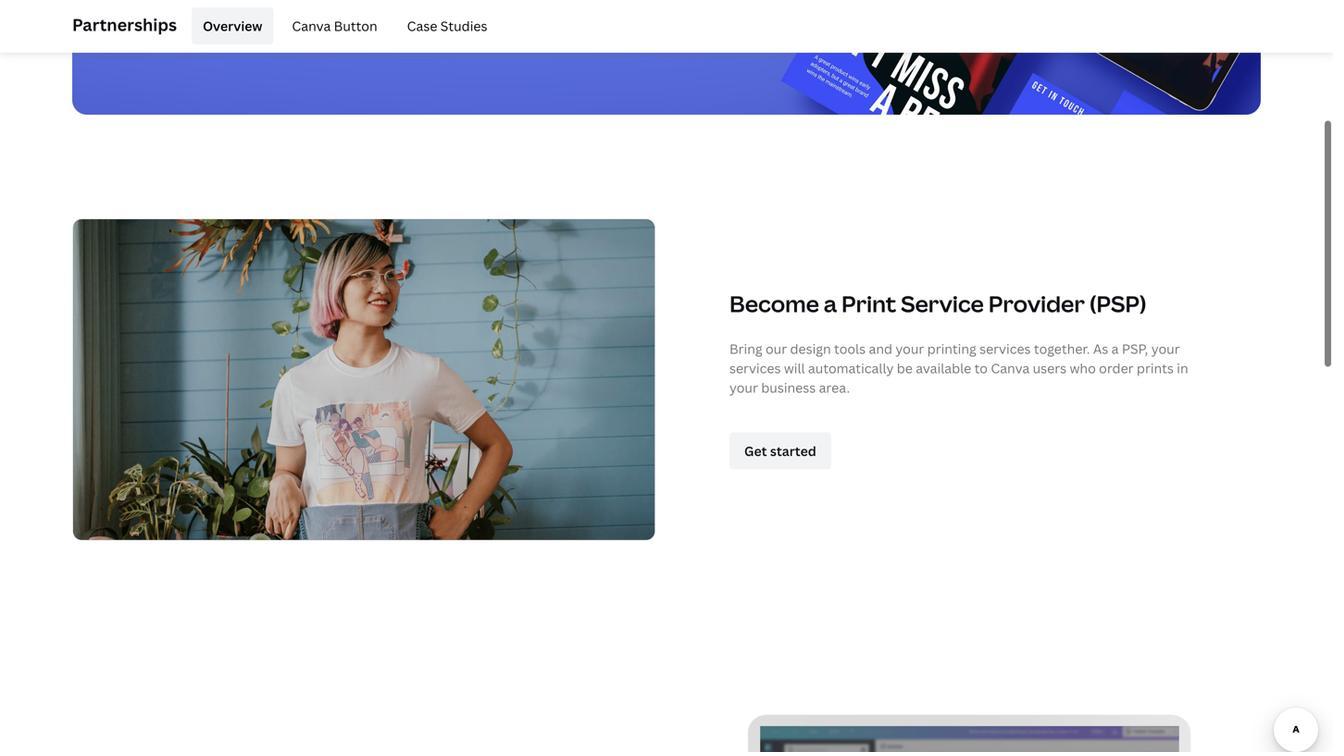 Task type: vqa. For each thing, say whether or not it's contained in the screenshot.
left Of
yes



Task type: describe. For each thing, give the bounding box(es) containing it.
millions
[[567, 2, 623, 22]]

automatically
[[808, 360, 894, 377]]

studies
[[441, 17, 488, 35]]

global
[[404, 26, 448, 46]]

high-
[[263, 2, 299, 22]]

canva button
[[292, 17, 378, 35]]

our inside the 'canva print delivers high-quality, sustainable print products to millions of users  around the world. learn how you can be part of our global print network.'
[[376, 26, 400, 46]]

2 horizontal spatial your
[[1152, 340, 1180, 358]]

quality,
[[299, 2, 352, 22]]

will
[[784, 360, 805, 377]]

partnerships
[[72, 13, 177, 36]]

get started
[[745, 443, 817, 460]]

canva inside bring our design tools and your printing services together. as a psp, your services will automatically be available to canva users who order prints in your business area.
[[991, 360, 1030, 377]]

learn
[[165, 26, 205, 46]]

become
[[730, 289, 820, 319]]

our inside bring our design tools and your printing services together. as a psp, your services will automatically be available to canva users who order prints in your business area.
[[766, 340, 787, 358]]

together.
[[1034, 340, 1091, 358]]

1 vertical spatial print
[[451, 26, 486, 46]]

case studies
[[407, 17, 488, 35]]

delivers
[[203, 2, 260, 22]]

overview
[[203, 17, 262, 35]]

canva button link
[[281, 7, 389, 44]]

users inside the 'canva print delivers high-quality, sustainable print products to millions of users  around the world. learn how you can be part of our global print network.'
[[645, 2, 683, 22]]

you
[[242, 26, 269, 46]]

psp,
[[1122, 340, 1149, 358]]

0 horizontal spatial of
[[357, 26, 372, 46]]

available
[[916, 360, 972, 377]]

bring our design tools and your printing services together. as a psp, your services will automatically be available to canva users who order prints in your business area.
[[730, 340, 1189, 397]]

printing
[[928, 340, 977, 358]]

1 horizontal spatial your
[[896, 340, 925, 358]]

around
[[687, 2, 738, 22]]

design
[[790, 340, 831, 358]]

service
[[901, 289, 984, 319]]

part
[[323, 26, 354, 46]]

print partner image
[[72, 161, 656, 599]]

order
[[1100, 360, 1134, 377]]

to inside bring our design tools and your printing services together. as a psp, your services will automatically be available to canva users who order prints in your business area.
[[975, 360, 988, 377]]



Task type: locate. For each thing, give the bounding box(es) containing it.
users down together.
[[1033, 360, 1067, 377]]

case
[[407, 17, 438, 35]]

be left the available
[[897, 360, 913, 377]]

menu bar
[[184, 7, 499, 44]]

our up will
[[766, 340, 787, 358]]

1 vertical spatial users
[[1033, 360, 1067, 377]]

0 vertical spatial print
[[441, 2, 476, 22]]

bring
[[730, 340, 763, 358]]

0 vertical spatial be
[[302, 26, 320, 46]]

0 vertical spatial users
[[645, 2, 683, 22]]

get started link
[[730, 433, 832, 470]]

1 vertical spatial of
[[357, 26, 372, 46]]

services
[[980, 340, 1031, 358], [730, 360, 781, 377]]

a
[[824, 289, 837, 319], [1112, 340, 1119, 358]]

your down bring
[[730, 379, 758, 397]]

print
[[441, 2, 476, 22], [451, 26, 486, 46]]

0 vertical spatial print
[[165, 2, 199, 22]]

2 horizontal spatial canva
[[991, 360, 1030, 377]]

be
[[302, 26, 320, 46], [897, 360, 913, 377]]

0 vertical spatial services
[[980, 340, 1031, 358]]

0 horizontal spatial services
[[730, 360, 781, 377]]

area.
[[819, 379, 850, 397]]

provider
[[989, 289, 1085, 319]]

1 horizontal spatial our
[[766, 340, 787, 358]]

1 vertical spatial a
[[1112, 340, 1119, 358]]

canva inside the 'canva print delivers high-quality, sustainable print products to millions of users  around the world. learn how you can be part of our global print network.'
[[117, 2, 161, 22]]

overview link
[[192, 7, 274, 44]]

1 vertical spatial services
[[730, 360, 781, 377]]

button
[[334, 17, 378, 35]]

print
[[165, 2, 199, 22], [842, 289, 897, 319]]

print up and
[[842, 289, 897, 319]]

sustainable
[[355, 2, 437, 22]]

canva print delivers high-quality, sustainable print products to millions of users  around the world. learn how you can be part of our global print network.
[[117, 2, 766, 46]]

users
[[645, 2, 683, 22], [1033, 360, 1067, 377]]

a up the tools
[[824, 289, 837, 319]]

can
[[272, 26, 298, 46]]

prints
[[1137, 360, 1174, 377]]

and
[[869, 340, 893, 358]]

1 horizontal spatial services
[[980, 340, 1031, 358]]

be inside bring our design tools and your printing services together. as a psp, your services will automatically be available to canva users who order prints in your business area.
[[897, 360, 913, 377]]

to down the printing
[[975, 360, 988, 377]]

1 vertical spatial to
[[975, 360, 988, 377]]

our down sustainable on the left of the page
[[376, 26, 400, 46]]

to left "millions"
[[548, 2, 563, 22]]

case studies link
[[396, 7, 499, 44]]

your
[[896, 340, 925, 358], [1152, 340, 1180, 358], [730, 379, 758, 397]]

0 vertical spatial our
[[376, 26, 400, 46]]

started
[[770, 443, 817, 460]]

as
[[1094, 340, 1109, 358]]

become a print service provider (psp)
[[730, 289, 1147, 319]]

menu bar containing overview
[[184, 7, 499, 44]]

0 horizontal spatial a
[[824, 289, 837, 319]]

0 horizontal spatial our
[[376, 26, 400, 46]]

0 horizontal spatial print
[[165, 2, 199, 22]]

1 horizontal spatial a
[[1112, 340, 1119, 358]]

who
[[1070, 360, 1096, 377]]

the
[[742, 2, 766, 22]]

users left around
[[645, 2, 683, 22]]

network.
[[490, 26, 552, 46]]

0 horizontal spatial to
[[548, 2, 563, 22]]

0 vertical spatial of
[[626, 2, 641, 22]]

canva inside 'link'
[[292, 17, 331, 35]]

of right "millions"
[[626, 2, 641, 22]]

to inside the 'canva print delivers high-quality, sustainable print products to millions of users  around the world. learn how you can be part of our global print network.'
[[548, 2, 563, 22]]

(psp)
[[1090, 289, 1147, 319]]

1 horizontal spatial canva
[[292, 17, 331, 35]]

your up prints at right
[[1152, 340, 1180, 358]]

0 vertical spatial a
[[824, 289, 837, 319]]

how
[[209, 26, 239, 46]]

be inside the 'canva print delivers high-quality, sustainable print products to millions of users  around the world. learn how you can be part of our global print network.'
[[302, 26, 320, 46]]

1 horizontal spatial to
[[975, 360, 988, 377]]

a right as
[[1112, 340, 1119, 358]]

1 vertical spatial our
[[766, 340, 787, 358]]

services right the printing
[[980, 340, 1031, 358]]

canva
[[117, 2, 161, 22], [292, 17, 331, 35], [991, 360, 1030, 377]]

tools
[[834, 340, 866, 358]]

0 horizontal spatial your
[[730, 379, 758, 397]]

your right and
[[896, 340, 925, 358]]

to
[[548, 2, 563, 22], [975, 360, 988, 377]]

services down bring
[[730, 360, 781, 377]]

0 horizontal spatial canva
[[117, 2, 161, 22]]

1 vertical spatial print
[[842, 289, 897, 319]]

canva for canva print delivers high-quality, sustainable print products to millions of users  around the world. learn how you can be part of our global print network.
[[117, 2, 161, 22]]

1 vertical spatial be
[[897, 360, 913, 377]]

0 horizontal spatial be
[[302, 26, 320, 46]]

get
[[745, 443, 767, 460]]

in
[[1177, 360, 1189, 377]]

canva for canva button
[[292, 17, 331, 35]]

products
[[479, 2, 545, 22]]

print right case
[[441, 2, 476, 22]]

print right global
[[451, 26, 486, 46]]

print inside the 'canva print delivers high-quality, sustainable print products to millions of users  around the world. learn how you can be part of our global print network.'
[[165, 2, 199, 22]]

a inside bring our design tools and your printing services together. as a psp, your services will automatically be available to canva users who order prints in your business area.
[[1112, 340, 1119, 358]]

users inside bring our design tools and your printing services together. as a psp, your services will automatically be available to canva users who order prints in your business area.
[[1033, 360, 1067, 377]]

0 horizontal spatial users
[[645, 2, 683, 22]]

of
[[626, 2, 641, 22], [357, 26, 372, 46]]

print up learn
[[165, 2, 199, 22]]

be right can
[[302, 26, 320, 46]]

business
[[762, 379, 816, 397]]

of right part
[[357, 26, 372, 46]]

our
[[376, 26, 400, 46], [766, 340, 787, 358]]

1 horizontal spatial of
[[626, 2, 641, 22]]

1 horizontal spatial users
[[1033, 360, 1067, 377]]

world.
[[117, 26, 161, 46]]

1 horizontal spatial print
[[842, 289, 897, 319]]

0 vertical spatial to
[[548, 2, 563, 22]]

1 horizontal spatial be
[[897, 360, 913, 377]]



